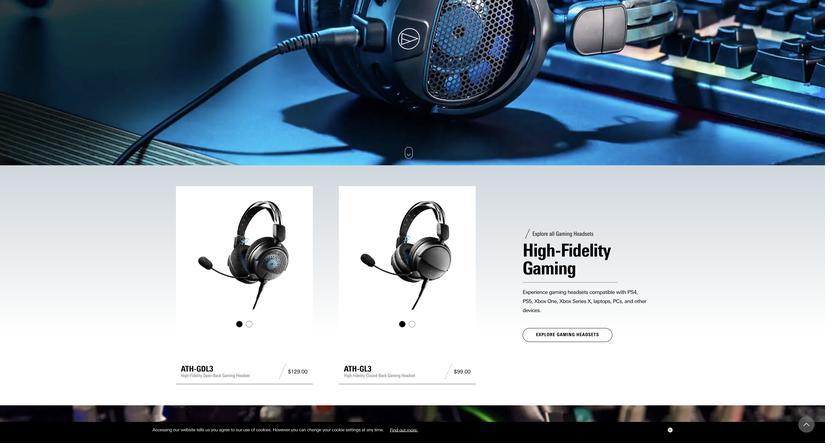 Task type: vqa. For each thing, say whether or not it's contained in the screenshot.
the Learn More / Shop button
no



Task type: describe. For each thing, give the bounding box(es) containing it.
x,
[[588, 299, 592, 305]]

gl3
[[360, 364, 372, 374]]

other
[[635, 299, 646, 305]]

high- inside high-fidelity gaming
[[523, 240, 561, 261]]

2 our from the left
[[236, 428, 242, 433]]

compatible
[[589, 289, 615, 296]]

1 xbox from the left
[[534, 299, 546, 305]]

headsets inside button
[[577, 332, 599, 338]]

ps4,
[[628, 289, 638, 296]]

gdl3
[[197, 364, 213, 374]]

agree
[[219, 428, 230, 433]]

ps5,
[[523, 299, 533, 305]]

high- for ath-gdl3
[[181, 373, 190, 379]]

gaming
[[549, 289, 566, 296]]

gaming inside the ath-gdl3 high-fidelity open-back gaming headset
[[222, 373, 235, 379]]

$129.00
[[288, 369, 308, 375]]

your
[[322, 428, 331, 433]]

find out more.
[[390, 428, 418, 433]]

divider line image for ath-gdl3
[[277, 364, 288, 380]]

gaming inside button
[[557, 332, 575, 338]]

1 you from the left
[[211, 428, 218, 433]]

pcs,
[[613, 299, 623, 305]]

closed-
[[366, 373, 379, 379]]

devices.
[[523, 308, 541, 314]]

back for gdl3
[[213, 373, 221, 379]]

ath- for gl3
[[344, 364, 360, 374]]

laptops,
[[594, 299, 612, 305]]

high- for ath-gl3
[[344, 373, 353, 379]]

any
[[366, 428, 373, 433]]

accessing
[[152, 428, 172, 433]]

with
[[616, 289, 626, 296]]

cookies.
[[256, 428, 272, 433]]

explore gaming headsets link
[[523, 328, 612, 342]]

1 our from the left
[[173, 428, 179, 433]]

explore all gaming headsets
[[532, 231, 594, 238]]

ath gdl3 image
[[181, 192, 308, 318]]

2 xbox from the left
[[560, 299, 571, 305]]

gaming inside high-fidelity gaming
[[523, 258, 576, 279]]

however
[[273, 428, 290, 433]]

use
[[243, 428, 250, 433]]

1 headphones |audio-technica image from the top
[[0, 0, 825, 166]]

find
[[390, 428, 398, 433]]

fidelity for ath-gdl3
[[190, 373, 202, 379]]

out
[[399, 428, 406, 433]]

us
[[205, 428, 210, 433]]

ath-gdl3 high-fidelity open-back gaming headset
[[181, 364, 250, 379]]

time.
[[374, 428, 384, 433]]



Task type: locate. For each thing, give the bounding box(es) containing it.
fidelity down explore all gaming headsets
[[561, 240, 611, 261]]

1 divider line image from the left
[[277, 364, 288, 380]]

change
[[307, 428, 321, 433]]

0 horizontal spatial headset
[[236, 373, 250, 379]]

website
[[181, 428, 195, 433]]

0 horizontal spatial our
[[173, 428, 179, 433]]

our
[[173, 428, 179, 433], [236, 428, 242, 433]]

settings
[[346, 428, 361, 433]]

high-fidelity gaming
[[523, 240, 611, 279]]

cross image
[[669, 429, 671, 432]]

high-
[[523, 240, 561, 261], [181, 373, 190, 379], [344, 373, 353, 379]]

high- left gl3
[[344, 373, 353, 379]]

ath- left closed-
[[344, 364, 360, 374]]

divider line image for ath-gl3
[[443, 364, 454, 380]]

ath gl3 image
[[344, 192, 471, 318]]

all
[[549, 231, 555, 238]]

0 horizontal spatial back
[[213, 373, 221, 379]]

2 horizontal spatial high-
[[523, 240, 561, 261]]

find out more. link
[[385, 425, 423, 435]]

accessing our website tells us you agree to our use of cookies. however you can change your cookie settings at any time.
[[152, 428, 385, 433]]

0 horizontal spatial divider line image
[[277, 364, 288, 380]]

explore down devices.
[[536, 332, 555, 338]]

1 vertical spatial explore
[[536, 332, 555, 338]]

fidelity inside ath-gl3 high-fidelity closed-back gaming headset
[[353, 373, 365, 379]]

2 headset from the left
[[402, 373, 415, 379]]

fidelity inside high-fidelity gaming
[[561, 240, 611, 261]]

0 horizontal spatial ath-
[[181, 364, 197, 374]]

you
[[211, 428, 218, 433], [291, 428, 298, 433]]

option group for ath-gdl3
[[180, 321, 308, 328]]

gaming
[[556, 231, 572, 238], [523, 258, 576, 279], [557, 332, 575, 338], [222, 373, 235, 379], [388, 373, 401, 379]]

experience
[[523, 289, 548, 296]]

ath- inside ath-gl3 high-fidelity closed-back gaming headset
[[344, 364, 360, 374]]

1 horizontal spatial back
[[379, 373, 387, 379]]

2 back from the left
[[379, 373, 387, 379]]

experience gaming headsets compatible with ps4, ps5, xbox one, xbox series x, laptops, pcs, and other devices.
[[523, 289, 646, 314]]

explore gaming headsets
[[536, 332, 599, 338]]

open-
[[203, 373, 213, 379]]

0 horizontal spatial you
[[211, 428, 218, 433]]

fidelity left open-
[[190, 373, 202, 379]]

to
[[231, 428, 235, 433]]

ath-
[[181, 364, 197, 374], [344, 364, 360, 374]]

explore gaming headsets button
[[523, 328, 612, 342]]

0 vertical spatial headphones |audio-technica image
[[0, 0, 825, 166]]

fidelity
[[561, 240, 611, 261], [190, 373, 202, 379], [353, 373, 365, 379]]

1 horizontal spatial ath-
[[344, 364, 360, 374]]

1 horizontal spatial our
[[236, 428, 242, 433]]

1 vertical spatial headphones |audio-technica image
[[0, 406, 825, 444]]

xbox down experience
[[534, 299, 546, 305]]

explore for explore all gaming headsets
[[532, 231, 548, 238]]

explore for explore gaming headsets
[[536, 332, 555, 338]]

option group
[[180, 321, 308, 328], [343, 321, 471, 328]]

ath-gl3 high-fidelity closed-back gaming headset
[[344, 364, 415, 379]]

headset inside the ath-gdl3 high-fidelity open-back gaming headset
[[236, 373, 250, 379]]

ath- inside the ath-gdl3 high-fidelity open-back gaming headset
[[181, 364, 197, 374]]

$99.00
[[454, 369, 471, 375]]

1 headset from the left
[[236, 373, 250, 379]]

headset inside ath-gl3 high-fidelity closed-back gaming headset
[[402, 373, 415, 379]]

and
[[625, 299, 633, 305]]

2 divider line image from the left
[[443, 364, 454, 380]]

headset for gl3
[[402, 373, 415, 379]]

explore left "all"
[[532, 231, 548, 238]]

tells
[[197, 428, 204, 433]]

back inside ath-gl3 high-fidelity closed-back gaming headset
[[379, 373, 387, 379]]

1 horizontal spatial headset
[[402, 373, 415, 379]]

2 you from the left
[[291, 428, 298, 433]]

1 back from the left
[[213, 373, 221, 379]]

0 vertical spatial explore
[[532, 231, 548, 238]]

1 ath- from the left
[[181, 364, 197, 374]]

1 horizontal spatial divider line image
[[443, 364, 454, 380]]

2 headphones |audio-technica image from the top
[[0, 406, 825, 444]]

headset for gdl3
[[236, 373, 250, 379]]

1 horizontal spatial xbox
[[560, 299, 571, 305]]

headsets
[[568, 289, 588, 296]]

our right to
[[236, 428, 242, 433]]

one,
[[547, 299, 558, 305]]

ath- left open-
[[181, 364, 197, 374]]

1 option group from the left
[[180, 321, 308, 328]]

0 vertical spatial headsets
[[574, 231, 594, 238]]

more.
[[407, 428, 418, 433]]

xbox
[[534, 299, 546, 305], [560, 299, 571, 305]]

headsets
[[574, 231, 594, 238], [577, 332, 599, 338]]

1 horizontal spatial fidelity
[[353, 373, 365, 379]]

divider line image
[[277, 364, 288, 380], [443, 364, 454, 380]]

fidelity left closed-
[[353, 373, 365, 379]]

2 option group from the left
[[343, 321, 471, 328]]

fidelity inside the ath-gdl3 high-fidelity open-back gaming headset
[[190, 373, 202, 379]]

high- inside the ath-gdl3 high-fidelity open-back gaming headset
[[181, 373, 190, 379]]

high- inside ath-gl3 high-fidelity closed-back gaming headset
[[344, 373, 353, 379]]

fidelity for ath-gl3
[[353, 373, 365, 379]]

1 horizontal spatial high-
[[344, 373, 353, 379]]

headset
[[236, 373, 250, 379], [402, 373, 415, 379]]

ath- for gdl3
[[181, 364, 197, 374]]

arrow up image
[[804, 422, 810, 428]]

back for gl3
[[379, 373, 387, 379]]

series
[[572, 299, 586, 305]]

2 ath- from the left
[[344, 364, 360, 374]]

xbox down gaming
[[560, 299, 571, 305]]

1 horizontal spatial option group
[[343, 321, 471, 328]]

1 vertical spatial headsets
[[577, 332, 599, 338]]

of
[[251, 428, 255, 433]]

back inside the ath-gdl3 high-fidelity open-back gaming headset
[[213, 373, 221, 379]]

our left website
[[173, 428, 179, 433]]

back
[[213, 373, 221, 379], [379, 373, 387, 379]]

explore
[[532, 231, 548, 238], [536, 332, 555, 338]]

at
[[362, 428, 365, 433]]

you left the can
[[291, 428, 298, 433]]

you right the us
[[211, 428, 218, 433]]

0 horizontal spatial xbox
[[534, 299, 546, 305]]

gaming inside ath-gl3 high-fidelity closed-back gaming headset
[[388, 373, 401, 379]]

1 horizontal spatial you
[[291, 428, 298, 433]]

2 horizontal spatial fidelity
[[561, 240, 611, 261]]

0 horizontal spatial fidelity
[[190, 373, 202, 379]]

explore inside button
[[536, 332, 555, 338]]

can
[[299, 428, 306, 433]]

high- left the gdl3
[[181, 373, 190, 379]]

option group for ath-gl3
[[343, 321, 471, 328]]

cookie
[[332, 428, 345, 433]]

headphones |audio-technica image
[[0, 0, 825, 166], [0, 406, 825, 444]]

high- down "all"
[[523, 240, 561, 261]]

0 horizontal spatial option group
[[180, 321, 308, 328]]

0 horizontal spatial high-
[[181, 373, 190, 379]]



